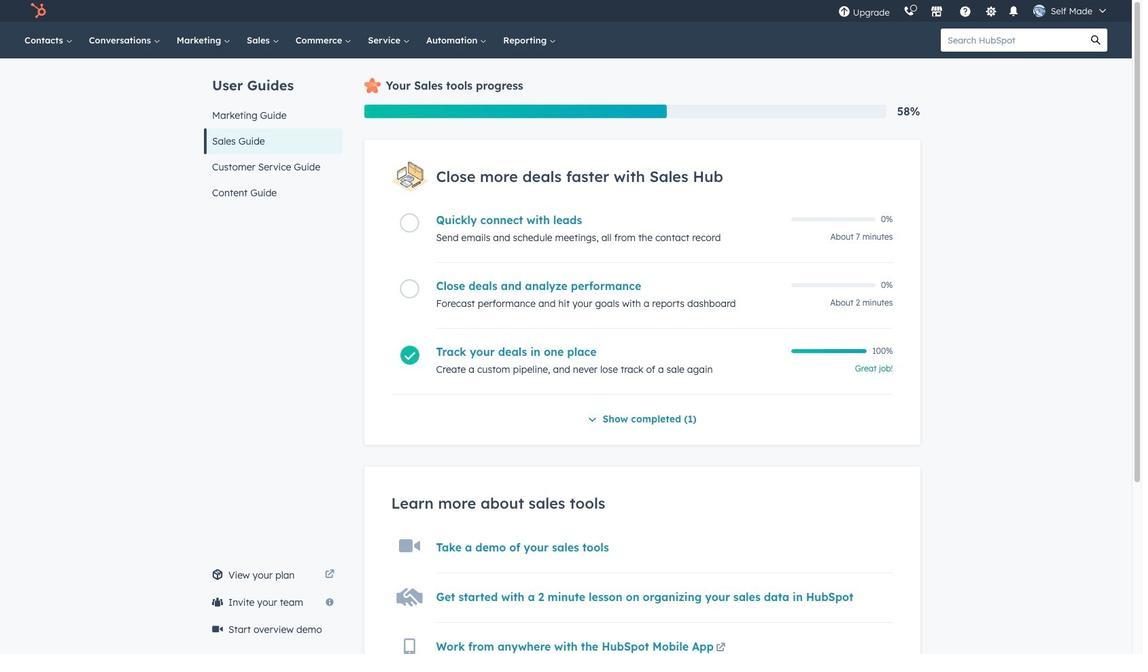 Task type: locate. For each thing, give the bounding box(es) containing it.
link opens in a new window image
[[716, 644, 726, 654]]

progress bar
[[364, 105, 667, 118]]

user guides element
[[204, 58, 342, 206]]

[object object] complete progress bar
[[791, 349, 867, 354]]

marketplaces image
[[931, 6, 943, 18]]

menu
[[832, 0, 1116, 22]]

link opens in a new window image
[[325, 568, 334, 584], [325, 571, 334, 581], [716, 641, 726, 655]]



Task type: describe. For each thing, give the bounding box(es) containing it.
ruby anderson image
[[1034, 5, 1046, 17]]

Search HubSpot search field
[[941, 29, 1085, 52]]



Task type: vqa. For each thing, say whether or not it's contained in the screenshot.
James Peterson icon
no



